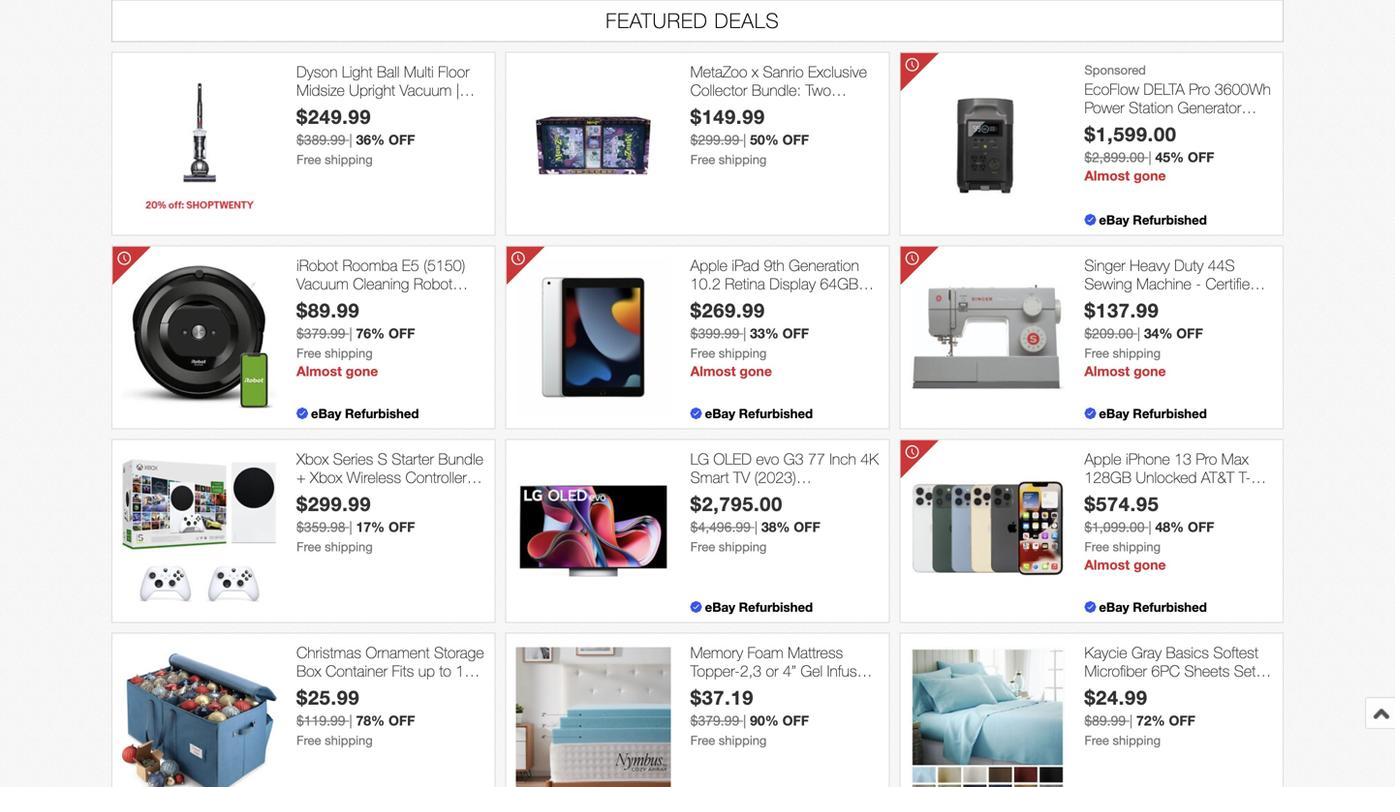 Task type: locate. For each thing, give the bounding box(es) containing it.
| inside $269.99 $399.99 | 33% off free shipping almost gone
[[743, 326, 746, 342]]

power
[[1084, 98, 1125, 117]]

off for $2,795.00
[[794, 520, 820, 536]]

upright
[[349, 81, 395, 99]]

0 vertical spatial robot
[[414, 275, 453, 293]]

shipping down '72%'
[[1113, 734, 1161, 749]]

off right the 90%
[[782, 713, 809, 729]]

shipping inside $25.99 $119.99 | 78% off free shipping
[[325, 734, 373, 749]]

certified for sponsored ecoflow delta pro 3600wh power station generator certified refurbished, lfp
[[1084, 117, 1137, 135]]

certified
[[1084, 117, 1137, 135], [1206, 275, 1259, 293], [385, 293, 438, 312]]

free for $37.19
[[690, 734, 715, 749]]

-
[[1196, 275, 1201, 293]]

0 horizontal spatial certified
[[385, 293, 438, 312]]

vacuum down multi
[[400, 81, 452, 99]]

vacuum down the irobot
[[296, 275, 349, 293]]

free for $149.99
[[690, 152, 715, 167]]

free inside $149.99 $299.99 | 50% off free shipping
[[690, 152, 715, 167]]

certified down "44s"
[[1206, 275, 1259, 293]]

ebay refurbished up gray
[[1099, 600, 1207, 615]]

0 vertical spatial pro
[[1189, 80, 1210, 98]]

free inside $299.99 $359.98 | 17% off free shipping
[[296, 540, 321, 555]]

off inside $249.99 $389.99 | 36% off free shipping
[[388, 132, 415, 148]]

off inside $269.99 $399.99 | 33% off free shipping almost gone
[[782, 326, 809, 342]]

kaycie gray basics softest microfiber 6pc sheets set deep pocket
[[1084, 644, 1259, 699]]

apple up "128gb"
[[1084, 450, 1122, 468]]

shipping for $574.95
[[1113, 540, 1161, 555]]

xbox series s starter bundle + xbox wireless controller robot white
[[296, 450, 483, 505]]

shipping for $137.99
[[1113, 346, 1161, 361]]

off for $24.99
[[1169, 713, 1196, 729]]

gone for $574.95
[[1134, 557, 1166, 573]]

gone for $137.99
[[1134, 364, 1166, 380]]

featured deals
[[606, 8, 780, 32]]

gone inside $269.99 $399.99 | 33% off free shipping almost gone
[[740, 364, 772, 380]]

0 vertical spatial +
[[809, 100, 818, 118]]

0 horizontal spatial robot
[[296, 487, 336, 505]]

+ down two
[[809, 100, 818, 118]]

1 vertical spatial vacuum
[[296, 275, 349, 293]]

touchscreen
[[778, 293, 863, 312]]

1 horizontal spatial certified
[[1084, 117, 1137, 135]]

starter
[[392, 450, 434, 468]]

| left 36%
[[349, 132, 352, 148]]

ebay refurbished up "series"
[[311, 406, 419, 421]]

shipping down 17%
[[325, 540, 373, 555]]

| inside $25.99 $119.99 | 78% off free shipping
[[349, 713, 352, 729]]

off right 17%
[[388, 520, 415, 536]]

1 horizontal spatial $299.99
[[690, 132, 740, 148]]

| left 34% in the top right of the page
[[1137, 326, 1140, 342]]

shipping down 78%
[[325, 734, 373, 749]]

| left 76%
[[349, 326, 352, 342]]

| inside $89.99 $379.99 | 76% off free shipping almost gone
[[349, 326, 352, 342]]

xbox left "series"
[[296, 450, 329, 468]]

shipping inside $149.99 $299.99 | 50% off free shipping
[[719, 152, 767, 167]]

1 vertical spatial $379.99
[[690, 713, 740, 729]]

2 horizontal spatial certified
[[1206, 275, 1259, 293]]

shipping inside $37.19 $379.99 | 90% off free shipping
[[719, 734, 767, 749]]

topper-
[[690, 662, 740, 681]]

free down accessories
[[690, 152, 715, 167]]

| inside $249.99 $389.99 | 36% off free shipping
[[349, 132, 352, 148]]

off for $269.99
[[782, 326, 809, 342]]

free down $4,496.99
[[690, 540, 715, 555]]

off inside $24.99 $89.99 | 72% off free shipping
[[1169, 713, 1196, 729]]

refurbished down manufacturer
[[296, 312, 374, 330]]

white inside xbox series s starter bundle + xbox wireless controller robot white
[[340, 487, 376, 505]]

pro
[[1189, 80, 1210, 98], [1196, 450, 1217, 468]]

ebay up "series"
[[311, 406, 341, 421]]

dyson
[[296, 62, 338, 81]]

shipping for $37.19
[[719, 734, 767, 749]]

robot
[[414, 275, 453, 293], [296, 487, 336, 505]]

gone for $269.99
[[740, 364, 772, 380]]

off inside $149.99 $299.99 | 50% off free shipping
[[782, 132, 809, 148]]

kaycie gray basics softest microfiber 6pc sheets set deep pocket link
[[1084, 644, 1273, 699]]

| for $37.19
[[743, 713, 746, 729]]

mobile
[[1084, 487, 1127, 505]]

pro inside sponsored ecoflow delta pro 3600wh power station generator certified refurbished, lfp
[[1189, 80, 1210, 98]]

0 horizontal spatial $379.99
[[296, 326, 346, 342]]

0 vertical spatial $379.99
[[296, 326, 346, 342]]

ebay for $269.99
[[705, 406, 735, 421]]

$137.99 $209.00 | 34% off free shipping almost gone
[[1084, 299, 1203, 380]]

1 vertical spatial pro
[[1196, 450, 1217, 468]]

shipping down $4,496.99
[[719, 540, 767, 555]]

almost down $1,099.00
[[1084, 557, 1130, 573]]

1 vertical spatial white
[[340, 487, 376, 505]]

| inside $24.99 $89.99 | 72% off free shipping
[[1130, 713, 1133, 729]]

1 vertical spatial +
[[296, 468, 306, 487]]

1 vertical spatial robot
[[296, 487, 336, 505]]

$389.99
[[296, 132, 346, 148]]

with
[[296, 681, 322, 699]]

0 horizontal spatial +
[[296, 468, 306, 487]]

irobot
[[296, 256, 338, 275]]

free down $389.99
[[296, 152, 321, 167]]

off right 48%
[[1188, 520, 1214, 536]]

| inside the "$1,599.00 $2,899.00 | 45% off almost gone"
[[1149, 149, 1152, 165]]

$379.99 down manufacturer
[[296, 326, 346, 342]]

apple for $269.99
[[690, 256, 728, 275]]

mattress up gel
[[788, 644, 843, 662]]

refurbished,
[[1142, 117, 1223, 135]]

ebay refurbished up iphone
[[1099, 406, 1207, 421]]

refurbished
[[1133, 212, 1207, 228], [1084, 293, 1162, 312], [296, 312, 374, 330], [345, 406, 419, 421], [739, 406, 813, 421], [1133, 406, 1207, 421], [739, 600, 813, 615], [1133, 600, 1207, 615]]

off right 36%
[[388, 132, 415, 148]]

apple inside apple ipad 9th generation 10.2 retina display 64gb wi-fi silver touchscreen
[[690, 256, 728, 275]]

pro up 'at&t'
[[1196, 450, 1217, 468]]

free inside $574.95 $1,099.00 | 48% off free shipping almost gone
[[1084, 540, 1109, 555]]

dividers
[[398, 681, 448, 699]]

gone down 48%
[[1134, 557, 1166, 573]]

0 vertical spatial $89.99
[[296, 299, 360, 322]]

apple for $574.95
[[1084, 450, 1122, 468]]

0 horizontal spatial apple
[[690, 256, 728, 275]]

shipping for $249.99
[[325, 152, 373, 167]]

almost inside the "$1,599.00 $2,899.00 | 45% off almost gone"
[[1084, 168, 1130, 184]]

certified inside singer heavy duty 44s sewing machine - certified refurbished
[[1206, 275, 1259, 293]]

almost down $399.99
[[690, 364, 736, 380]]

1 horizontal spatial $379.99
[[690, 713, 740, 729]]

free down $1,099.00
[[1084, 540, 1109, 555]]

off inside $2,795.00 $4,496.99 | 38% off free shipping
[[794, 520, 820, 536]]

| left 50%
[[743, 132, 746, 148]]

up
[[418, 662, 435, 681]]

apple up '10.2'
[[690, 256, 728, 275]]

lg
[[690, 450, 709, 468]]

gone down '45%'
[[1134, 168, 1166, 184]]

sewing
[[1084, 275, 1132, 293]]

1 vertical spatial mattress
[[805, 681, 861, 699]]

free down 'pad' on the bottom
[[690, 734, 715, 749]]

$379.99 inside $89.99 $379.99 | 76% off free shipping almost gone
[[296, 326, 346, 342]]

gone for $89.99
[[346, 364, 378, 380]]

storage
[[434, 644, 484, 662]]

free down manufacturer
[[296, 346, 321, 361]]

0 horizontal spatial white
[[296, 100, 333, 118]]

apple
[[690, 256, 728, 275], [1084, 450, 1122, 468]]

$1,099.00
[[1084, 520, 1145, 536]]

wireless
[[347, 468, 401, 487]]

ebay up singer
[[1099, 212, 1129, 228]]

1 vertical spatial $299.99
[[296, 493, 371, 516]]

very
[[1182, 487, 1209, 505]]

| inside $37.19 $379.99 | 90% off free shipping
[[743, 713, 746, 729]]

$269.99
[[690, 299, 765, 322]]

off right '45%'
[[1188, 149, 1214, 165]]

silver
[[728, 293, 774, 312]]

vacuum inside dyson light ball multi floor midsize upright vacuum | white | new| previous gen
[[400, 81, 452, 99]]

6pc
[[1151, 662, 1180, 681]]

$89.99 down the irobot
[[296, 299, 360, 322]]

white down the midsize
[[296, 100, 333, 118]]

lg oled evo g3 77 inch 4k smart tv (2023) oled77g3pua
[[690, 450, 879, 505]]

almost down $2,899.00
[[1084, 168, 1130, 184]]

off right 50%
[[782, 132, 809, 148]]

pocket
[[1124, 681, 1168, 699]]

$299.99 $359.98 | 17% off free shipping
[[296, 493, 415, 555]]

pad
[[690, 699, 716, 718]]

free
[[296, 152, 321, 167], [690, 152, 715, 167], [296, 346, 321, 361], [690, 346, 715, 361], [1084, 346, 1109, 361], [296, 540, 321, 555], [690, 540, 715, 555], [1084, 540, 1109, 555], [296, 734, 321, 749], [690, 734, 715, 749], [1084, 734, 1109, 749]]

max
[[1222, 450, 1249, 468]]

shipping inside $574.95 $1,099.00 | 48% off free shipping almost gone
[[1113, 540, 1161, 555]]

| for $2,795.00
[[755, 520, 758, 536]]

shipping down the 90%
[[719, 734, 767, 749]]

almost for $137.99
[[1084, 364, 1130, 380]]

pro up generator
[[1189, 80, 1210, 98]]

certified down the cleaning
[[385, 293, 438, 312]]

free inside $24.99 $89.99 | 72% off free shipping
[[1084, 734, 1109, 749]]

gone inside $574.95 $1,099.00 | 48% off free shipping almost gone
[[1134, 557, 1166, 573]]

bundle:
[[752, 81, 801, 99]]

$379.99 for $89.99
[[296, 326, 346, 342]]

0 vertical spatial $299.99
[[690, 132, 740, 148]]

infused
[[827, 662, 874, 681]]

9th
[[764, 256, 785, 275]]

| left '45%'
[[1149, 149, 1152, 165]]

certified inside sponsored ecoflow delta pro 3600wh power station generator certified refurbished, lfp
[[1084, 117, 1137, 135]]

free inside $249.99 $389.99 | 36% off free shipping
[[296, 152, 321, 167]]

ebay up kaycie
[[1099, 600, 1129, 615]]

$89.99 inside $24.99 $89.99 | 72% off free shipping
[[1084, 713, 1126, 729]]

pro inside apple iphone 13 pro max 128gb unlocked at&t t- mobile verizon very good condition
[[1196, 450, 1217, 468]]

robot down (5150)
[[414, 275, 453, 293]]

36%
[[356, 132, 385, 148]]

white
[[296, 100, 333, 118], [340, 487, 376, 505]]

72%
[[1137, 713, 1165, 729]]

10.2
[[690, 275, 721, 293]]

ebay refurbished
[[1099, 212, 1207, 228], [311, 406, 419, 421], [705, 406, 813, 421], [1099, 406, 1207, 421], [705, 600, 813, 615], [1099, 600, 1207, 615]]

1 horizontal spatial +
[[809, 100, 818, 118]]

gone inside $89.99 $379.99 | 76% off free shipping almost gone
[[346, 364, 378, 380]]

vacuum
[[400, 81, 452, 99], [296, 275, 349, 293]]

basics
[[1166, 644, 1209, 662]]

singer
[[1084, 256, 1126, 275]]

0 horizontal spatial vacuum
[[296, 275, 349, 293]]

$359.98
[[296, 520, 346, 536]]

| left 48%
[[1149, 520, 1152, 536]]

g3
[[784, 450, 804, 468]]

verizon
[[1132, 487, 1177, 505]]

ebay up iphone
[[1099, 406, 1129, 421]]

free for $249.99
[[296, 152, 321, 167]]

gone inside "$137.99 $209.00 | 34% off free shipping almost gone"
[[1134, 364, 1166, 380]]

roomba
[[342, 256, 398, 275]]

| inside $2,795.00 $4,496.99 | 38% off free shipping
[[755, 520, 758, 536]]

off inside the "$1,599.00 $2,899.00 | 45% off almost gone"
[[1188, 149, 1214, 165]]

floor
[[438, 62, 470, 81]]

gone down 76%
[[346, 364, 378, 380]]

off right 34% in the top right of the page
[[1176, 326, 1203, 342]]

$379.99 inside $37.19 $379.99 | 90% off free shipping
[[690, 713, 740, 729]]

shipping inside $299.99 $359.98 | 17% off free shipping
[[325, 540, 373, 555]]

off right '72%'
[[1169, 713, 1196, 729]]

off right 33%
[[782, 326, 809, 342]]

| for $269.99
[[743, 326, 746, 342]]

free for $24.99
[[1084, 734, 1109, 749]]

1 horizontal spatial apple
[[1084, 450, 1122, 468]]

mattress down infused
[[805, 681, 861, 699]]

free inside $25.99 $119.99 | 78% off free shipping
[[296, 734, 321, 749]]

heavy
[[1130, 256, 1170, 275]]

shipping down 36%
[[325, 152, 373, 167]]

| left 38%
[[755, 520, 758, 536]]

ebay refurbished up evo on the right bottom of the page
[[705, 406, 813, 421]]

certified inside irobot roomba e5 (5150) vacuum cleaning robot manufacturer certified refurbished
[[385, 293, 438, 312]]

free inside $89.99 $379.99 | 76% off free shipping almost gone
[[296, 346, 321, 361]]

almost inside $269.99 $399.99 | 33% off free shipping almost gone
[[690, 364, 736, 380]]

off inside $37.19 $379.99 | 90% off free shipping
[[782, 713, 809, 729]]

off inside $89.99 $379.99 | 76% off free shipping almost gone
[[388, 326, 415, 342]]

evo
[[756, 450, 779, 468]]

(5150)
[[423, 256, 465, 275]]

| inside $574.95 $1,099.00 | 48% off free shipping almost gone
[[1149, 520, 1152, 536]]

light
[[342, 62, 373, 81]]

shipping down $1,099.00
[[1113, 540, 1161, 555]]

refurbished down sewing at the right top of the page
[[1084, 293, 1162, 312]]

$24.99 $89.99 | 72% off free shipping
[[1084, 687, 1196, 749]]

$299.99 up $359.98
[[296, 493, 371, 516]]

off right 78%
[[388, 713, 415, 729]]

free down $399.99
[[690, 346, 715, 361]]

$2,795.00 $4,496.99 | 38% off free shipping
[[690, 493, 820, 555]]

free down $359.98
[[296, 540, 321, 555]]

off inside $574.95 $1,099.00 | 48% off free shipping almost gone
[[1188, 520, 1214, 536]]

free for $2,795.00
[[690, 540, 715, 555]]

1 vertical spatial $89.99
[[1084, 713, 1126, 729]]

free down $209.00
[[1084, 346, 1109, 361]]

almost down $209.00
[[1084, 364, 1130, 380]]

$379.99 down $37.19
[[690, 713, 740, 729]]

free inside "$137.99 $209.00 | 34% off free shipping almost gone"
[[1084, 346, 1109, 361]]

almost
[[1084, 168, 1130, 184], [296, 364, 342, 380], [690, 364, 736, 380], [1084, 364, 1130, 380], [1084, 557, 1130, 573]]

almost down manufacturer
[[296, 364, 342, 380]]

almost inside $574.95 $1,099.00 | 48% off free shipping almost gone
[[1084, 557, 1130, 573]]

refurbished up the "duty"
[[1133, 212, 1207, 228]]

1 horizontal spatial white
[[340, 487, 376, 505]]

almost for $574.95
[[1084, 557, 1130, 573]]

shipping inside $269.99 $399.99 | 33% off free shipping almost gone
[[719, 346, 767, 361]]

1 horizontal spatial robot
[[414, 275, 453, 293]]

1 horizontal spatial $89.99
[[1084, 713, 1126, 729]]

ebay refurbished up the heavy at top right
[[1099, 212, 1207, 228]]

almost inside $89.99 $379.99 | 76% off free shipping almost gone
[[296, 364, 342, 380]]

| inside $299.99 $359.98 | 17% off free shipping
[[349, 520, 352, 536]]

free down $119.99 at the left bottom of the page
[[296, 734, 321, 749]]

1 vertical spatial apple
[[1084, 450, 1122, 468]]

refurbished inside singer heavy duty 44s sewing machine - certified refurbished
[[1084, 293, 1162, 312]]

4"
[[783, 662, 796, 681]]

off inside $25.99 $119.99 | 78% off free shipping
[[388, 713, 415, 729]]

container
[[326, 662, 388, 681]]

| left 33%
[[743, 326, 746, 342]]

shipping inside "$137.99 $209.00 | 34% off free shipping almost gone"
[[1113, 346, 1161, 361]]

ebay refurbished for $89.99
[[311, 406, 419, 421]]

white down wireless
[[340, 487, 376, 505]]

free down the $24.99
[[1084, 734, 1109, 749]]

0 vertical spatial vacuum
[[400, 81, 452, 99]]

ebay
[[1099, 212, 1129, 228], [311, 406, 341, 421], [705, 406, 735, 421], [1099, 406, 1129, 421], [705, 600, 735, 615], [1099, 600, 1129, 615]]

| left '72%'
[[1130, 713, 1133, 729]]

off for $37.19
[[782, 713, 809, 729]]

shipping down 50%
[[719, 152, 767, 167]]

gone down 33%
[[740, 364, 772, 380]]

xbox down "series"
[[310, 468, 342, 487]]

almost inside "$137.99 $209.00 | 34% off free shipping almost gone"
[[1084, 364, 1130, 380]]

shipping inside $2,795.00 $4,496.99 | 38% off free shipping
[[719, 540, 767, 555]]

0 vertical spatial apple
[[690, 256, 728, 275]]

metazoo
[[690, 62, 747, 81]]

free inside $2,795.00 $4,496.99 | 38% off free shipping
[[690, 540, 715, 555]]

apple inside apple iphone 13 pro max 128gb unlocked at&t t- mobile verizon very good condition
[[1084, 450, 1122, 468]]

memory
[[690, 644, 743, 662]]

| inside "$137.99 $209.00 | 34% off free shipping almost gone"
[[1137, 326, 1140, 342]]

| left 17%
[[349, 520, 352, 536]]

0 vertical spatial white
[[296, 100, 333, 118]]

certified down 'power'
[[1084, 117, 1137, 135]]

gone down 34% in the top right of the page
[[1134, 364, 1166, 380]]

softest
[[1213, 644, 1259, 662]]

irobot roomba e5 (5150) vacuum cleaning robot manufacturer certified refurbished
[[296, 256, 465, 330]]

3600wh
[[1215, 80, 1271, 98]]

shipping inside $24.99 $89.99 | 72% off free shipping
[[1113, 734, 1161, 749]]

ebay up oled
[[705, 406, 735, 421]]

+ up $359.98
[[296, 468, 306, 487]]

shipping down 34% in the top right of the page
[[1113, 346, 1161, 361]]

| for $137.99
[[1137, 326, 1140, 342]]

off inside "$137.99 $209.00 | 34% off free shipping almost gone"
[[1176, 326, 1203, 342]]

free inside $37.19 $379.99 | 90% off free shipping
[[690, 734, 715, 749]]

$89.99 down the $24.99
[[1084, 713, 1126, 729]]

| left 78%
[[349, 713, 352, 729]]

$299.99 down $149.99
[[690, 132, 740, 148]]

shipping inside $249.99 $389.99 | 36% off free shipping
[[325, 152, 373, 167]]

free inside $269.99 $399.99 | 33% off free shipping almost gone
[[690, 346, 715, 361]]

free for $299.99
[[296, 540, 321, 555]]

shipping inside $89.99 $379.99 | 76% off free shipping almost gone
[[325, 346, 373, 361]]

shipping for $2,795.00
[[719, 540, 767, 555]]

ipad
[[732, 256, 760, 275]]

shipping down 33%
[[719, 346, 767, 361]]

| inside $149.99 $299.99 | 50% off free shipping
[[743, 132, 746, 148]]

off for $249.99
[[388, 132, 415, 148]]

off inside $299.99 $359.98 | 17% off free shipping
[[388, 520, 415, 536]]

0 horizontal spatial $299.99
[[296, 493, 371, 516]]

t-
[[1239, 468, 1251, 487]]

1 horizontal spatial vacuum
[[400, 81, 452, 99]]

boosters,
[[690, 100, 751, 118]]

free for $269.99
[[690, 346, 715, 361]]

robot up $359.98
[[296, 487, 336, 505]]

gray
[[1132, 644, 1162, 662]]

off right 76%
[[388, 326, 415, 342]]

multi
[[404, 62, 434, 81]]

shipping for $149.99
[[719, 152, 767, 167]]

| for $149.99
[[743, 132, 746, 148]]

$379.99 for $37.19
[[690, 713, 740, 729]]

off right 38%
[[794, 520, 820, 536]]

off for $1,599.00
[[1188, 149, 1214, 165]]

0 horizontal spatial $89.99
[[296, 299, 360, 322]]

$4,496.99
[[690, 520, 751, 536]]



Task type: vqa. For each thing, say whether or not it's contained in the screenshot.


Task type: describe. For each thing, give the bounding box(es) containing it.
$25.99
[[296, 687, 360, 710]]

dyson light ball multi floor midsize upright vacuum | white | new| previous gen
[[296, 62, 470, 118]]

$574.95
[[1084, 493, 1159, 516]]

certified for irobot roomba e5 (5150) vacuum cleaning robot manufacturer certified refurbished
[[385, 293, 438, 312]]

48%
[[1155, 520, 1184, 536]]

128
[[456, 662, 482, 681]]

retina
[[725, 275, 765, 293]]

45%
[[1155, 149, 1184, 165]]

ecoflow delta pro 3600wh power station generator certified refurbished, lfp link
[[1084, 80, 1273, 135]]

50%
[[750, 132, 779, 148]]

shipping for $269.99
[[719, 346, 767, 361]]

s
[[378, 450, 387, 468]]

gel
[[801, 662, 823, 681]]

0 vertical spatial mattress
[[788, 644, 843, 662]]

| for $24.99
[[1130, 713, 1133, 729]]

christmas ornament storage box container fits up to 128 with adjustable dividers
[[296, 644, 484, 699]]

almost for $269.99
[[690, 364, 736, 380]]

to
[[439, 662, 451, 681]]

apple iphone 13 pro max 128gb unlocked at&t t- mobile verizon very good condition
[[1084, 450, 1251, 524]]

white inside dyson light ball multi floor midsize upright vacuum | white | new| previous gen
[[296, 100, 333, 118]]

free for $574.95
[[1084, 540, 1109, 555]]

+ inside xbox series s starter bundle + xbox wireless controller robot white
[[296, 468, 306, 487]]

collector
[[690, 81, 747, 99]]

sponsored ecoflow delta pro 3600wh power station generator certified refurbished, lfp
[[1084, 62, 1271, 135]]

$269.99 $399.99 | 33% off free shipping almost gone
[[690, 299, 809, 380]]

| up gen in the top left of the page
[[456, 81, 459, 99]]

x
[[752, 62, 759, 81]]

gone inside the "$1,599.00 $2,899.00 | 45% off almost gone"
[[1134, 168, 1166, 184]]

77
[[808, 450, 825, 468]]

two
[[806, 81, 831, 99]]

ebay for $89.99
[[311, 406, 341, 421]]

singer heavy duty 44s sewing machine - certified refurbished
[[1084, 256, 1259, 312]]

off for $89.99
[[388, 326, 415, 342]]

christmas ornament storage box container fits up to 128 with adjustable dividers link
[[296, 644, 485, 699]]

free for $25.99
[[296, 734, 321, 749]]

irobot roomba e5 (5150) vacuum cleaning robot manufacturer certified refurbished link
[[296, 256, 485, 330]]

memory foam mattress topper-2,3 or 4" gel infused ventilated design mattress pad
[[690, 644, 874, 718]]

free for $137.99
[[1084, 346, 1109, 361]]

78%
[[356, 713, 385, 729]]

76%
[[356, 326, 385, 342]]

christmas
[[296, 644, 361, 662]]

$249.99 $389.99 | 36% off free shipping
[[296, 105, 415, 167]]

| for $25.99
[[349, 713, 352, 729]]

34%
[[1144, 326, 1173, 342]]

+ inside metazoo x sanrio exclusive collector bundle: two boosters, promos + accessories
[[809, 100, 818, 118]]

$89.99 inside $89.99 $379.99 | 76% off free shipping almost gone
[[296, 299, 360, 322]]

robot inside xbox series s starter bundle + xbox wireless controller robot white
[[296, 487, 336, 505]]

fi
[[713, 293, 723, 312]]

or
[[766, 662, 779, 681]]

$299.99 inside $299.99 $359.98 | 17% off free shipping
[[296, 493, 371, 516]]

shipping for $25.99
[[325, 734, 373, 749]]

| for $249.99
[[349, 132, 352, 148]]

13
[[1174, 450, 1192, 468]]

accessories
[[690, 118, 768, 137]]

off for $574.95
[[1188, 520, 1214, 536]]

off for $149.99
[[782, 132, 809, 148]]

| for $89.99
[[349, 326, 352, 342]]

ebay up memory
[[705, 600, 735, 615]]

$299.99 inside $149.99 $299.99 | 50% off free shipping
[[690, 132, 740, 148]]

$574.95 $1,099.00 | 48% off free shipping almost gone
[[1084, 493, 1214, 573]]

oled
[[713, 450, 752, 468]]

$149.99 $299.99 | 50% off free shipping
[[690, 105, 809, 167]]

cleaning
[[353, 275, 409, 293]]

iphone
[[1126, 450, 1170, 468]]

wi-
[[690, 293, 713, 312]]

microfiber
[[1084, 662, 1147, 681]]

almost for $89.99
[[296, 364, 342, 380]]

manufacturer
[[296, 293, 381, 312]]

64gb
[[820, 275, 859, 293]]

ebay refurbished up the foam
[[705, 600, 813, 615]]

ebay for sponsored
[[1099, 212, 1129, 228]]

pro for 3600wh
[[1189, 80, 1210, 98]]

shipping for $24.99
[[1113, 734, 1161, 749]]

apple ipad 9th generation 10.2 retina display 64gb wi-fi silver touchscreen
[[690, 256, 863, 312]]

refurbished up basics
[[1133, 600, 1207, 615]]

4k
[[861, 450, 879, 468]]

controller
[[405, 468, 467, 487]]

| for $1,599.00
[[1149, 149, 1152, 165]]

refurbished up the 13
[[1133, 406, 1207, 421]]

exclusive
[[808, 62, 867, 81]]

off for $299.99
[[388, 520, 415, 536]]

vacuum inside irobot roomba e5 (5150) vacuum cleaning robot manufacturer certified refurbished
[[296, 275, 349, 293]]

new|
[[345, 100, 378, 118]]

robot inside irobot roomba e5 (5150) vacuum cleaning robot manufacturer certified refurbished
[[414, 275, 453, 293]]

$1,599.00
[[1084, 123, 1177, 146]]

refurbished up the foam
[[739, 600, 813, 615]]

kaycie
[[1084, 644, 1127, 662]]

| for $299.99
[[349, 520, 352, 536]]

ebay for $137.99
[[1099, 406, 1129, 421]]

apple iphone 13 pro max 128gb unlocked at&t t- mobile verizon very good condition link
[[1084, 450, 1273, 524]]

generation
[[789, 256, 859, 275]]

off for $137.99
[[1176, 326, 1203, 342]]

bundle
[[438, 450, 483, 468]]

refurbished up s
[[345, 406, 419, 421]]

station
[[1129, 98, 1173, 117]]

sheets
[[1184, 662, 1230, 681]]

sponsored
[[1084, 62, 1146, 77]]

at&t
[[1201, 468, 1235, 487]]

17%
[[356, 520, 385, 536]]

shipping for $89.99
[[325, 346, 373, 361]]

deals
[[715, 8, 780, 32]]

ebay for $574.95
[[1099, 600, 1129, 615]]

$25.99 $119.99 | 78% off free shipping
[[296, 687, 415, 749]]

inch
[[830, 450, 856, 468]]

singer heavy duty 44s sewing machine - certified refurbished link
[[1084, 256, 1273, 312]]

e5
[[402, 256, 419, 275]]

lg oled evo g3 77 inch 4k smart tv (2023) oled77g3pua link
[[690, 450, 879, 505]]

xbox series s starter bundle + xbox wireless controller robot white link
[[296, 450, 485, 505]]

ebay refurbished for $137.99
[[1099, 406, 1207, 421]]

free for $89.99
[[296, 346, 321, 361]]

featured
[[606, 8, 708, 32]]

display
[[769, 275, 816, 293]]

ebay refurbished for $574.95
[[1099, 600, 1207, 615]]

dyson light ball multi floor midsize upright vacuum | white | new| previous gen link
[[296, 62, 485, 118]]

refurbished up evo on the right bottom of the page
[[739, 406, 813, 421]]

ebay refurbished for sponsored
[[1099, 212, 1207, 228]]

pro for max
[[1196, 450, 1217, 468]]

refurbished inside irobot roomba e5 (5150) vacuum cleaning robot manufacturer certified refurbished
[[296, 312, 374, 330]]

$137.99
[[1084, 299, 1159, 322]]

| left new|
[[337, 100, 341, 118]]

foam
[[748, 644, 783, 662]]

midsize
[[296, 81, 345, 99]]

$249.99
[[296, 105, 371, 129]]

| for $574.95
[[1149, 520, 1152, 536]]

off for $25.99
[[388, 713, 415, 729]]

shipping for $299.99
[[325, 540, 373, 555]]

44s
[[1208, 256, 1235, 275]]

box
[[296, 662, 321, 681]]

$24.99
[[1084, 687, 1148, 710]]

ebay refurbished for $269.99
[[705, 406, 813, 421]]

$2,795.00
[[690, 493, 783, 516]]



